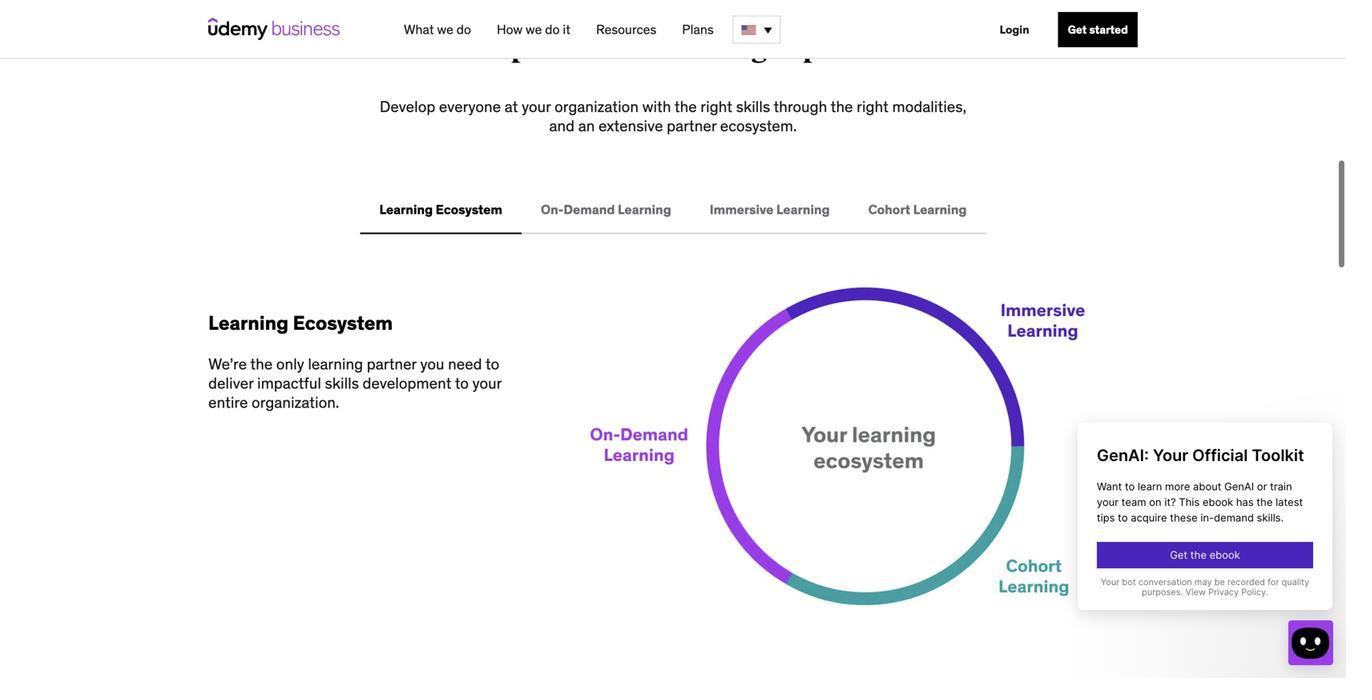 Task type: locate. For each thing, give the bounding box(es) containing it.
0 horizontal spatial your
[[473, 374, 502, 393]]

1 vertical spatial your
[[473, 374, 502, 393]]

partner
[[667, 116, 717, 135], [367, 355, 417, 374]]

0 vertical spatial your
[[522, 97, 551, 116]]

2 we from the left
[[526, 21, 542, 38]]

we're the only learning partner you need to deliver impactful skills development to your entire organization.
[[208, 355, 502, 412]]

0 horizontal spatial the
[[250, 355, 273, 374]]

develop
[[380, 97, 436, 116]]

0 horizontal spatial right
[[701, 97, 733, 116]]

learning ecosystem link
[[360, 187, 522, 234]]

organization.
[[252, 393, 339, 412]]

immersive learning
[[710, 201, 830, 218]]

partner left you
[[367, 355, 417, 374]]

resources button
[[590, 15, 663, 44]]

0 horizontal spatial to
[[455, 374, 469, 393]]

menu navigation
[[391, 0, 1138, 59]]

1 horizontal spatial your
[[522, 97, 551, 116]]

on-
[[541, 201, 564, 218]]

1 vertical spatial learning
[[308, 355, 363, 374]]

do left it
[[545, 21, 560, 38]]

0 horizontal spatial learning
[[308, 355, 363, 374]]

do right a
[[457, 21, 471, 38]]

we right what
[[437, 21, 454, 38]]

to right you
[[455, 374, 469, 393]]

1 horizontal spatial we
[[526, 21, 542, 38]]

through
[[774, 97, 828, 116]]

your right at
[[522, 97, 551, 116]]

learning
[[379, 201, 433, 218], [618, 201, 672, 218], [777, 201, 830, 218], [914, 201, 967, 218], [208, 311, 289, 335]]

do inside how we do it dropdown button
[[545, 21, 560, 38]]

0 vertical spatial learning
[[658, 32, 768, 65]]

0 horizontal spatial we
[[437, 21, 454, 38]]

1 we from the left
[[437, 21, 454, 38]]

we
[[437, 21, 454, 38], [526, 21, 542, 38]]

0 vertical spatial learning ecosystem
[[379, 201, 503, 218]]

0 horizontal spatial skills
[[325, 374, 359, 393]]

ecosystem
[[436, 201, 503, 218], [293, 311, 393, 335]]

get
[[1068, 22, 1087, 37]]

1 horizontal spatial partner
[[667, 116, 717, 135]]

0 horizontal spatial partner
[[367, 355, 417, 374]]

plans
[[682, 21, 714, 38]]

the right through
[[831, 97, 853, 116]]

learning right only
[[308, 355, 363, 374]]

your
[[522, 97, 551, 116], [473, 374, 502, 393]]

skills inside we're the only learning partner you need to deliver impactful skills development to your entire organization.
[[325, 374, 359, 393]]

partner inside we're the only learning partner you need to deliver impactful skills development to your entire organization.
[[367, 355, 417, 374]]

0 vertical spatial partner
[[667, 116, 717, 135]]

we for what
[[437, 21, 454, 38]]

learning inside we're the only learning partner you need to deliver impactful skills development to your entire organization.
[[308, 355, 363, 374]]

what we do button
[[398, 15, 478, 44]]

we inside popup button
[[437, 21, 454, 38]]

learning ecosystem
[[379, 201, 503, 218], [208, 311, 393, 335]]

we inside dropdown button
[[526, 21, 542, 38]]

right
[[701, 97, 733, 116], [857, 97, 889, 116]]

skills left through
[[736, 97, 770, 116]]

1 horizontal spatial the
[[675, 97, 697, 116]]

1 do from the left
[[457, 21, 471, 38]]

right left modalities,
[[857, 97, 889, 116]]

to right the need
[[486, 355, 500, 374]]

1 vertical spatial ecosystem
[[293, 311, 393, 335]]

immersive
[[710, 201, 774, 218]]

skills
[[736, 97, 770, 116], [325, 374, 359, 393]]

do inside what we do popup button
[[457, 21, 471, 38]]

get started
[[1068, 22, 1129, 37]]

do
[[457, 21, 471, 38], [545, 21, 560, 38]]

your inside we're the only learning partner you need to deliver impactful skills development to your entire organization.
[[473, 374, 502, 393]]

we right how
[[526, 21, 542, 38]]

development
[[363, 374, 452, 393]]

need
[[448, 355, 482, 374]]

0 vertical spatial ecosystem
[[436, 201, 503, 218]]

1 horizontal spatial learning
[[658, 32, 768, 65]]

at
[[505, 97, 518, 116]]

modalities,
[[893, 97, 967, 116]]

1 horizontal spatial ecosystem
[[436, 201, 503, 218]]

right right with
[[701, 97, 733, 116]]

1 vertical spatial partner
[[367, 355, 417, 374]]

partner inside develop everyone at your organization with the right skills through the right modalities, and an extensive partner ecosystem.
[[667, 116, 717, 135]]

the right with
[[675, 97, 697, 116]]

learning up develop everyone at your organization with the right skills through the right modalities, and an extensive partner ecosystem.
[[658, 32, 768, 65]]

2 right from the left
[[857, 97, 889, 116]]

partner right extensive
[[667, 116, 717, 135]]

tab list
[[208, 187, 1138, 234]]

do for what we do
[[457, 21, 471, 38]]

how we do it button
[[491, 15, 577, 44]]

1 vertical spatial skills
[[325, 374, 359, 393]]

to
[[486, 355, 500, 374], [455, 374, 469, 393]]

cohort learning link
[[849, 187, 986, 234]]

cohort
[[869, 201, 911, 218]]

the left only
[[250, 355, 273, 374]]

1 horizontal spatial right
[[857, 97, 889, 116]]

1 horizontal spatial to
[[486, 355, 500, 374]]

on-demand learning link
[[522, 187, 691, 234]]

experience
[[773, 32, 915, 65]]

0 vertical spatial skills
[[736, 97, 770, 116]]

the
[[675, 97, 697, 116], [831, 97, 853, 116], [250, 355, 273, 374]]

1 horizontal spatial do
[[545, 21, 560, 38]]

2 do from the left
[[545, 21, 560, 38]]

it
[[563, 21, 571, 38]]

skills right impactful
[[325, 374, 359, 393]]

resources
[[596, 21, 657, 38]]

your right you
[[473, 374, 502, 393]]

0 horizontal spatial do
[[457, 21, 471, 38]]

learning
[[658, 32, 768, 65], [308, 355, 363, 374]]

1 horizontal spatial skills
[[736, 97, 770, 116]]

udemy business image
[[208, 18, 340, 40]]

we for how
[[526, 21, 542, 38]]

skills inside develop everyone at your organization with the right skills through the right modalities, and an extensive partner ecosystem.
[[736, 97, 770, 116]]



Task type: describe. For each thing, give the bounding box(es) containing it.
and
[[549, 116, 575, 135]]

an
[[579, 116, 595, 135]]

only
[[276, 355, 304, 374]]

login button
[[990, 12, 1039, 47]]

a comprehensive learning experience
[[432, 32, 915, 65]]

we're
[[208, 355, 247, 374]]

ecosystem.
[[720, 116, 797, 135]]

with
[[643, 97, 671, 116]]

organization
[[555, 97, 639, 116]]

on-demand learning
[[541, 201, 672, 218]]

cohort learning
[[869, 201, 967, 218]]

entire
[[208, 393, 248, 412]]

how
[[497, 21, 523, 38]]

impactful
[[257, 374, 321, 393]]

0 horizontal spatial ecosystem
[[293, 311, 393, 335]]

what
[[404, 21, 434, 38]]

what we do
[[404, 21, 471, 38]]

started
[[1090, 22, 1129, 37]]

the inside we're the only learning partner you need to deliver impactful skills development to your entire organization.
[[250, 355, 273, 374]]

you
[[420, 355, 445, 374]]

learning ecosystem inside tab list
[[379, 201, 503, 218]]

extensive
[[599, 116, 663, 135]]

login
[[1000, 22, 1030, 37]]

immersive learning link
[[691, 187, 849, 234]]

do for how we do it
[[545, 21, 560, 38]]

1 right from the left
[[701, 97, 733, 116]]

1 vertical spatial learning ecosystem
[[208, 311, 393, 335]]

ecosystem inside tab list
[[436, 201, 503, 218]]

your inside develop everyone at your organization with the right skills through the right modalities, and an extensive partner ecosystem.
[[522, 97, 551, 116]]

2 horizontal spatial the
[[831, 97, 853, 116]]

everyone
[[439, 97, 501, 116]]

a
[[432, 32, 452, 65]]

plans button
[[676, 15, 720, 44]]

how we do it
[[497, 21, 571, 38]]

deliver
[[208, 374, 254, 393]]

develop everyone at your organization with the right skills through the right modalities, and an extensive partner ecosystem.
[[380, 97, 967, 135]]

learning inside "link"
[[618, 201, 672, 218]]

get started link
[[1059, 12, 1138, 47]]

tab list containing learning ecosystem
[[208, 187, 1138, 234]]

demand
[[564, 201, 615, 218]]

comprehensive
[[457, 32, 653, 65]]



Task type: vqa. For each thing, say whether or not it's contained in the screenshot.
Plans
yes



